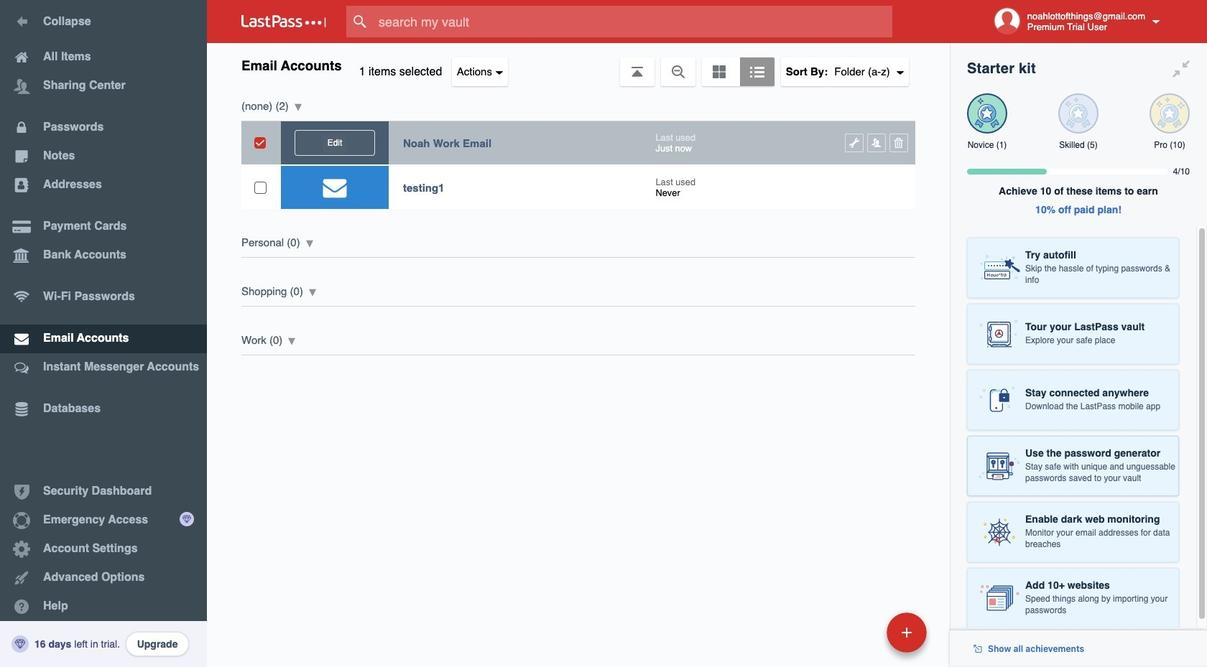 Task type: describe. For each thing, give the bounding box(es) containing it.
vault options navigation
[[207, 43, 950, 86]]

lastpass image
[[241, 15, 326, 28]]

Search search field
[[346, 6, 920, 37]]



Task type: locate. For each thing, give the bounding box(es) containing it.
new item navigation
[[788, 609, 936, 668]]

new item element
[[788, 612, 932, 653]]

search my vault text field
[[346, 6, 920, 37]]

main navigation navigation
[[0, 0, 207, 668]]



Task type: vqa. For each thing, say whether or not it's contained in the screenshot.
New item element
yes



